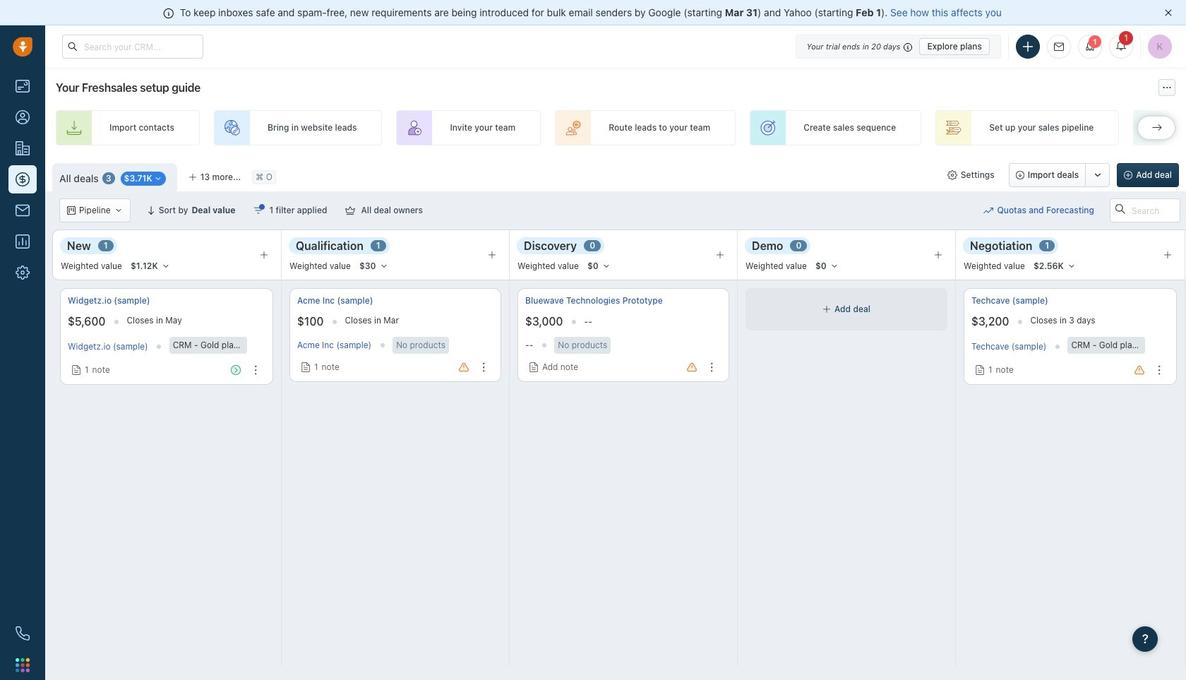 Task type: vqa. For each thing, say whether or not it's contained in the screenshot.
group
yes



Task type: locate. For each thing, give the bounding box(es) containing it.
send email image
[[1054, 42, 1064, 51]]

phone image
[[16, 626, 30, 640]]

container_wx8msf4aqz5i3rn1 image
[[947, 170, 957, 180], [154, 175, 162, 183], [346, 205, 355, 215], [67, 206, 76, 215], [823, 305, 831, 314], [301, 362, 311, 372], [71, 365, 81, 375], [975, 365, 985, 375]]

group
[[1009, 163, 1110, 187]]

close image
[[1165, 9, 1172, 16]]

container_wx8msf4aqz5i3rn1 image
[[254, 205, 264, 215], [984, 205, 994, 215], [114, 206, 123, 215], [529, 362, 539, 372]]



Task type: describe. For each thing, give the bounding box(es) containing it.
freshworks switcher image
[[16, 658, 30, 672]]

Search your CRM... text field
[[62, 35, 203, 59]]

Search field
[[1110, 198, 1181, 222]]

phone element
[[8, 619, 37, 648]]



